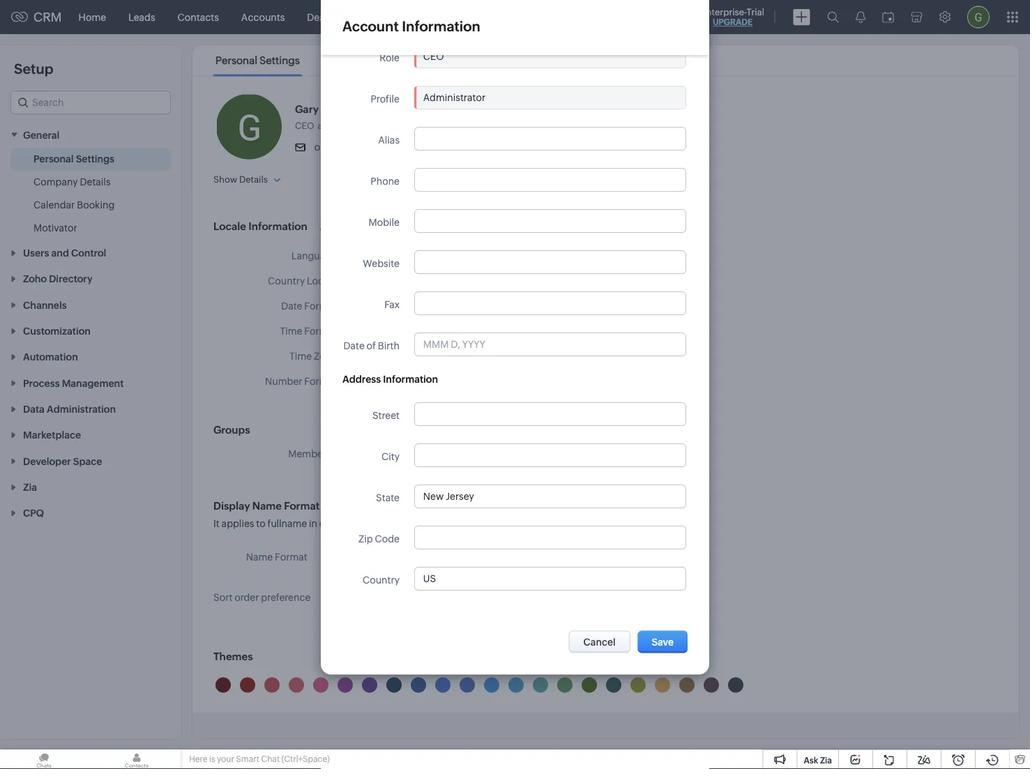 Task type: describe. For each thing, give the bounding box(es) containing it.
state
[[376, 493, 400, 504]]

signals image
[[856, 11, 866, 23]]

show details
[[214, 174, 268, 185]]

zip code
[[359, 534, 400, 545]]

of inside display name format & preferences it applies to fullname in column of list view, lookup fields and user name
[[356, 518, 366, 530]]

calendar
[[33, 199, 75, 210]]

ceo
[[295, 120, 314, 131]]

date for date format
[[281, 300, 302, 312]]

fields
[[441, 518, 465, 530]]

contacts
[[178, 12, 219, 23]]

&
[[322, 500, 330, 512]]

member in
[[288, 449, 337, 460]]

time zone
[[290, 351, 337, 362]]

company details link
[[33, 175, 111, 189]]

settings inside list
[[260, 54, 300, 67]]

(ctrl+space)
[[282, 755, 330, 764]]

number format
[[265, 376, 337, 387]]

country locale
[[268, 275, 337, 286]]

gary orlando
[[295, 103, 362, 115]]

calendar booking
[[33, 199, 115, 210]]

display
[[214, 500, 250, 512]]

view,
[[382, 518, 405, 530]]

setup
[[14, 61, 53, 77]]

ask
[[804, 756, 819, 765]]

0 horizontal spatial locale
[[214, 220, 246, 233]]

street
[[373, 411, 400, 422]]

account
[[343, 18, 399, 34]]

calendar booking link
[[33, 198, 115, 212]]

cancel
[[584, 637, 616, 648]]

general region
[[0, 147, 181, 240]]

orlando
[[321, 103, 362, 115]]

format for number format
[[304, 376, 337, 387]]

address
[[343, 374, 381, 386]]

(gmt -5:0) eastern standard time (america/new_york)
[[358, 351, 604, 362]]

smart
[[236, 755, 260, 764]]

language
[[292, 250, 337, 261]]

it
[[214, 518, 220, 530]]

to
[[256, 518, 266, 530]]

5:0)
[[387, 351, 406, 362]]

zone
[[314, 351, 337, 362]]

chat
[[261, 755, 280, 764]]

chats image
[[0, 750, 88, 770]]

gary
[[295, 103, 319, 115]]

format inside display name format & preferences it applies to fullname in column of list view, lookup fields and user name
[[284, 500, 320, 512]]

member
[[288, 449, 327, 460]]

fullname
[[268, 518, 307, 530]]

standard
[[444, 351, 486, 362]]

trial
[[747, 7, 765, 17]]

personal inside general region
[[33, 153, 74, 164]]

meetings link
[[390, 0, 455, 34]]

sort
[[214, 592, 233, 603]]

is
[[209, 755, 215, 764]]

upgrade
[[713, 17, 753, 27]]

shortcuts
[[374, 54, 421, 67]]

united states
[[358, 275, 419, 286]]

country for country locale
[[268, 275, 305, 286]]

column
[[319, 518, 354, 530]]

booking
[[77, 199, 115, 210]]

yyyy
[[397, 300, 420, 312]]

themes
[[214, 651, 253, 663]]

tasks link
[[343, 0, 390, 34]]

format for time format
[[304, 325, 337, 337]]

name inside display name format & preferences it applies to fullname in column of list view, lookup fields and user name
[[252, 500, 282, 512]]

contacts link
[[166, 0, 230, 34]]

order
[[235, 592, 259, 603]]

display name format & preferences it applies to fullname in column of list view, lookup fields and user name
[[214, 500, 534, 530]]

fax
[[385, 300, 400, 311]]

keyboard
[[325, 54, 371, 67]]

details for company details
[[80, 176, 111, 187]]

keyboard shortcuts link
[[323, 54, 423, 67]]

date for date of birth
[[344, 341, 365, 352]]

states)
[[428, 250, 460, 261]]

name format
[[246, 552, 307, 563]]

save
[[652, 637, 674, 648]]

personal settings inside general region
[[33, 153, 114, 164]]

(america/new_york)
[[512, 351, 604, 362]]

cancel button
[[569, 631, 631, 653]]

contacts image
[[93, 750, 181, 770]]

ask zia
[[804, 756, 832, 765]]

calls link
[[455, 0, 499, 34]]

your
[[217, 755, 234, 764]]

locale information
[[214, 220, 308, 233]]

date format
[[281, 300, 337, 312]]

applies
[[222, 518, 254, 530]]

united
[[358, 275, 388, 286]]

calendar image
[[883, 12, 895, 23]]

deals link
[[296, 0, 343, 34]]

mmm d, yyyy
[[358, 300, 420, 312]]

role
[[380, 53, 400, 64]]

information for account information
[[402, 18, 481, 34]]

time format
[[280, 325, 337, 337]]



Task type: locate. For each thing, give the bounding box(es) containing it.
list containing personal settings
[[203, 45, 434, 76]]

-
[[384, 351, 387, 362]]

english
[[358, 250, 391, 261]]

personal settings down accounts
[[216, 54, 300, 67]]

0 vertical spatial settings
[[260, 54, 300, 67]]

eastern
[[408, 351, 442, 362]]

settings down general dropdown button
[[76, 153, 114, 164]]

format
[[304, 300, 337, 312], [304, 325, 337, 337], [304, 376, 337, 387], [284, 500, 320, 512], [275, 552, 307, 563]]

None text field
[[415, 46, 686, 68], [415, 87, 686, 109], [415, 128, 686, 150], [415, 169, 686, 192], [415, 486, 686, 508], [415, 568, 686, 591], [415, 46, 686, 68], [415, 87, 686, 109], [415, 128, 686, 150], [415, 169, 686, 192], [415, 486, 686, 508], [415, 568, 686, 591]]

1 vertical spatial personal settings link
[[33, 152, 114, 166]]

personal settings up company details
[[33, 153, 114, 164]]

details for show details
[[239, 174, 268, 185]]

0 horizontal spatial in
[[309, 518, 317, 530]]

1 horizontal spatial country
[[363, 575, 400, 586]]

details inside company details link
[[80, 176, 111, 187]]

1 horizontal spatial personal
[[216, 54, 257, 67]]

personal settings link for company details link
[[33, 152, 114, 166]]

0 vertical spatial personal settings
[[216, 54, 300, 67]]

1 vertical spatial name
[[246, 552, 273, 563]]

format down 'zone'
[[304, 376, 337, 387]]

personal settings link
[[214, 54, 302, 67], [33, 152, 114, 166]]

1 vertical spatial in
[[309, 518, 317, 530]]

0 vertical spatial name
[[252, 500, 282, 512]]

information
[[402, 18, 481, 34], [249, 220, 308, 233], [383, 374, 438, 386]]

ceo at
[[295, 120, 326, 131]]

format up 'zone'
[[304, 325, 337, 337]]

preferences
[[332, 500, 392, 512]]

at
[[318, 120, 326, 131]]

english (united states)
[[358, 250, 460, 261]]

time left 'zone'
[[290, 351, 312, 362]]

company details
[[33, 176, 111, 187]]

format up time format
[[304, 300, 337, 312]]

0 horizontal spatial details
[[80, 176, 111, 187]]

0 horizontal spatial personal
[[33, 153, 74, 164]]

format for date format
[[304, 300, 337, 312]]

country
[[268, 275, 305, 286], [363, 575, 400, 586]]

information for address information
[[383, 374, 438, 386]]

name down the to
[[246, 552, 273, 563]]

settings inside general region
[[76, 153, 114, 164]]

date down country locale
[[281, 300, 302, 312]]

save button
[[638, 631, 688, 653]]

personal settings link for keyboard shortcuts link
[[214, 54, 302, 67]]

time
[[280, 325, 302, 337], [290, 351, 312, 362], [488, 351, 510, 362]]

time for time format
[[280, 325, 302, 337]]

in right member
[[329, 449, 337, 460]]

general
[[23, 129, 60, 140]]

time for time zone
[[290, 351, 312, 362]]

0 horizontal spatial date
[[281, 300, 302, 312]]

lookup
[[407, 518, 439, 530]]

details up booking
[[80, 176, 111, 187]]

administrator
[[377, 104, 436, 115]]

settings
[[260, 54, 300, 67], [76, 153, 114, 164]]

name up the to
[[252, 500, 282, 512]]

country down zip code
[[363, 575, 400, 586]]

country for country
[[363, 575, 400, 586]]

date right 'zone'
[[344, 341, 365, 352]]

0 horizontal spatial of
[[356, 518, 366, 530]]

profile element
[[959, 0, 998, 34]]

deals
[[307, 12, 332, 23]]

1 horizontal spatial of
[[367, 341, 376, 352]]

0 vertical spatial date
[[281, 300, 302, 312]]

0 horizontal spatial country
[[268, 275, 305, 286]]

date
[[281, 300, 302, 312], [344, 341, 365, 352]]

0 vertical spatial personal settings link
[[214, 54, 302, 67]]

0 horizontal spatial personal settings
[[33, 153, 114, 164]]

birth
[[378, 341, 400, 352]]

here
[[189, 755, 208, 764]]

number
[[265, 376, 302, 387]]

1 horizontal spatial in
[[329, 449, 337, 460]]

mmm
[[358, 300, 384, 312]]

0 vertical spatial in
[[329, 449, 337, 460]]

country up date format
[[268, 275, 305, 286]]

name
[[508, 518, 534, 530]]

personal up company
[[33, 153, 74, 164]]

1 vertical spatial locale
[[307, 275, 337, 286]]

groups
[[214, 424, 250, 436]]

personal inside list
[[216, 54, 257, 67]]

calls
[[466, 12, 488, 23]]

format up fullname
[[284, 500, 320, 512]]

sort order preference
[[214, 592, 311, 603]]

here is your smart chat (ctrl+space)
[[189, 755, 330, 764]]

1 horizontal spatial settings
[[260, 54, 300, 67]]

zia
[[820, 756, 832, 765]]

1 horizontal spatial personal settings link
[[214, 54, 302, 67]]

personal down accounts link
[[216, 54, 257, 67]]

phone
[[371, 176, 400, 187]]

personal settings link down accounts
[[214, 54, 302, 67]]

0 vertical spatial country
[[268, 275, 305, 286]]

time down date format
[[280, 325, 302, 337]]

2 vertical spatial information
[[383, 374, 438, 386]]

crm link
[[11, 10, 62, 24]]

orlandogary85@gmail.com
[[315, 141, 439, 152]]

home
[[79, 12, 106, 23]]

1 vertical spatial settings
[[76, 153, 114, 164]]

keyboard shortcuts
[[325, 54, 421, 67]]

accounts link
[[230, 0, 296, 34]]

leads link
[[117, 0, 166, 34]]

leads
[[128, 12, 155, 23]]

personal settings inside list
[[216, 54, 300, 67]]

1 vertical spatial personal settings
[[33, 153, 114, 164]]

of
[[367, 341, 376, 352], [356, 518, 366, 530]]

code
[[375, 534, 400, 545]]

details right show
[[239, 174, 268, 185]]

signals element
[[848, 0, 874, 34]]

1 vertical spatial date
[[344, 341, 365, 352]]

format down fullname
[[275, 552, 307, 563]]

crm
[[33, 10, 62, 24]]

MMM D, YYYY text field
[[415, 334, 686, 356]]

preference
[[261, 592, 311, 603]]

of left the -
[[367, 341, 376, 352]]

1 vertical spatial of
[[356, 518, 366, 530]]

0 vertical spatial personal
[[216, 54, 257, 67]]

personal
[[216, 54, 257, 67], [33, 153, 74, 164]]

0 horizontal spatial personal settings link
[[33, 152, 114, 166]]

locale down show
[[214, 220, 246, 233]]

1 horizontal spatial details
[[239, 174, 268, 185]]

information for locale information
[[249, 220, 308, 233]]

states
[[390, 275, 419, 286]]

locale down language on the top left
[[307, 275, 337, 286]]

and
[[467, 518, 485, 530]]

motivator link
[[33, 221, 77, 235]]

0 horizontal spatial settings
[[76, 153, 114, 164]]

of left list
[[356, 518, 366, 530]]

meetings
[[401, 12, 444, 23]]

profile
[[371, 94, 400, 105]]

in left column
[[309, 518, 317, 530]]

1 vertical spatial country
[[363, 575, 400, 586]]

1 horizontal spatial date
[[344, 341, 365, 352]]

0 vertical spatial of
[[367, 341, 376, 352]]

1 vertical spatial information
[[249, 220, 308, 233]]

city
[[382, 452, 400, 463]]

0 vertical spatial information
[[402, 18, 481, 34]]

general button
[[0, 121, 181, 147]]

format for name format
[[275, 552, 307, 563]]

None text field
[[415, 210, 686, 233], [415, 252, 686, 274], [415, 293, 686, 315], [415, 404, 686, 426], [415, 445, 686, 467], [415, 527, 686, 549], [415, 210, 686, 233], [415, 252, 686, 274], [415, 293, 686, 315], [415, 404, 686, 426], [415, 445, 686, 467], [415, 527, 686, 549]]

in inside display name format & preferences it applies to fullname in column of list view, lookup fields and user name
[[309, 518, 317, 530]]

account information
[[343, 18, 481, 34]]

1 vertical spatial personal
[[33, 153, 74, 164]]

list
[[367, 518, 380, 530]]

0 vertical spatial locale
[[214, 220, 246, 233]]

motivator
[[33, 222, 77, 233]]

name
[[252, 500, 282, 512], [246, 552, 273, 563]]

company
[[33, 176, 78, 187]]

enterprise-trial upgrade
[[701, 7, 765, 27]]

list
[[203, 45, 434, 76]]

date of birth
[[344, 341, 400, 352]]

personal settings link up company details
[[33, 152, 114, 166]]

personal settings
[[216, 54, 300, 67], [33, 153, 114, 164]]

1 horizontal spatial locale
[[307, 275, 337, 286]]

settings down accounts link
[[260, 54, 300, 67]]

home link
[[67, 0, 117, 34]]

profile image
[[968, 6, 990, 28]]

1 horizontal spatial personal settings
[[216, 54, 300, 67]]

time right standard
[[488, 351, 510, 362]]

123,456.789
[[358, 376, 413, 387]]

accounts
[[241, 12, 285, 23]]



Task type: vqa. For each thing, say whether or not it's contained in the screenshot.


